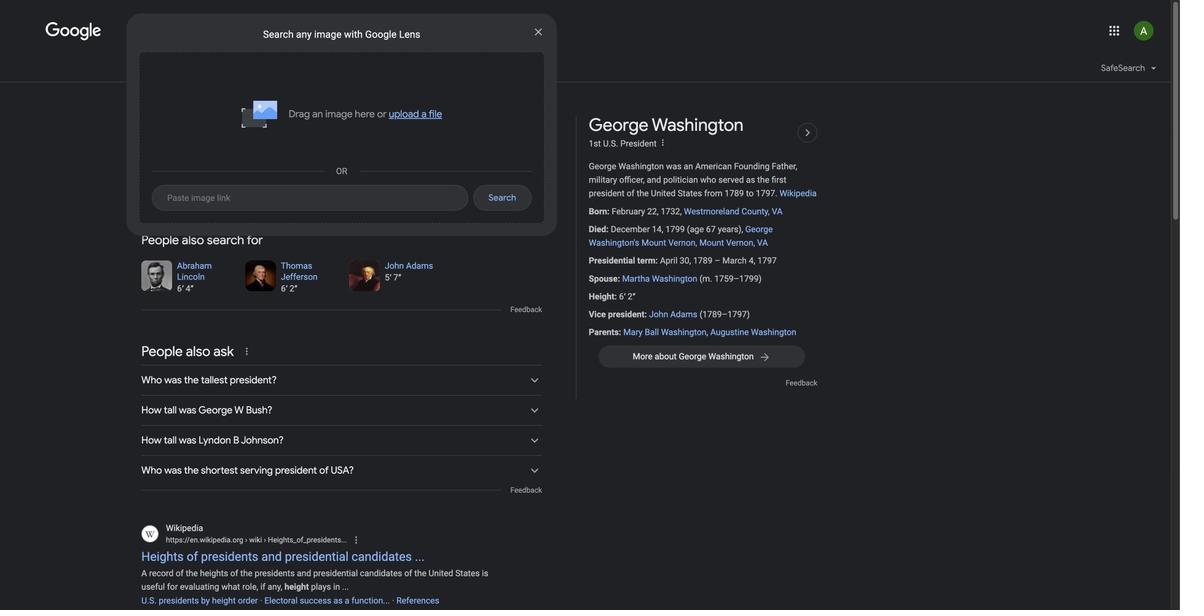 Task type: vqa. For each thing, say whether or not it's contained in the screenshot.
bottom Contemporary
no



Task type: describe. For each thing, give the bounding box(es) containing it.
abraham lincoln image
[[141, 261, 172, 292]]

john adams image
[[349, 261, 380, 292]]



Task type: locate. For each thing, give the bounding box(es) containing it.
more options image
[[657, 136, 669, 149], [658, 138, 668, 147]]

None search field
[[0, 14, 557, 236]]

thomas jefferson image
[[245, 261, 276, 292]]

navigation
[[0, 54, 1172, 89]]

upload.wikimedia.org/wikipedia/commons/b/b6/gilber... image
[[461, 119, 542, 218]]

Paste image link field
[[152, 185, 469, 211]]

None text field
[[166, 535, 347, 546], [243, 536, 347, 545], [166, 535, 347, 546], [243, 536, 347, 545]]

google image
[[46, 22, 102, 41]]

heading
[[589, 116, 744, 135], [141, 119, 449, 140], [141, 232, 542, 248]]



